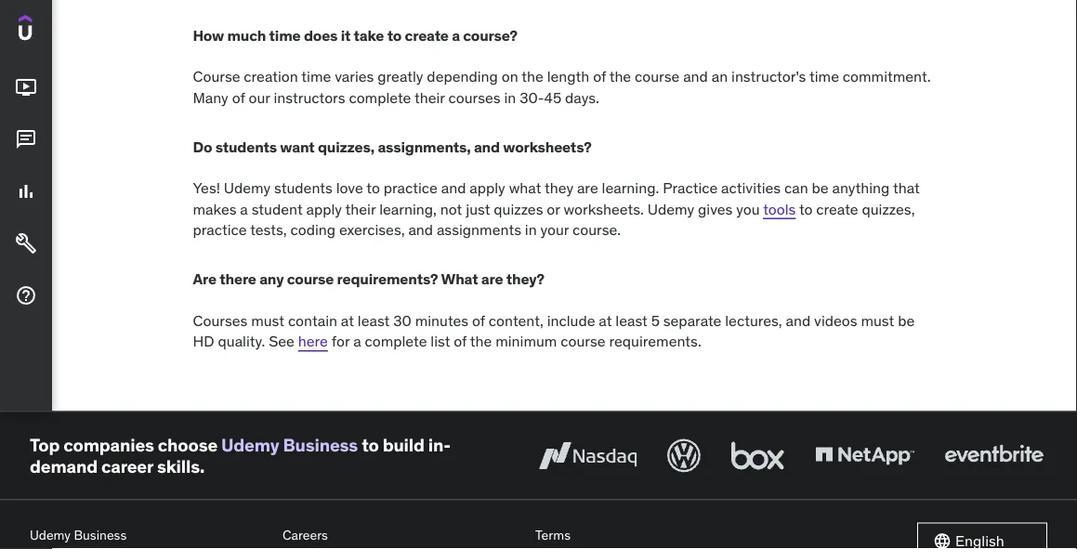 Task type: vqa. For each thing, say whether or not it's contained in the screenshot.
NetApp "IMAGE"
yes



Task type: describe. For each thing, give the bounding box(es) containing it.
course creation time varies greatly depending on the length of the course and an instructor's time commitment. many of our instructors complete their courses in 30-45 days.
[[193, 67, 931, 107]]

just
[[466, 199, 490, 218]]

5
[[651, 311, 660, 330]]

and inside courses must contain at least 30 minutes of content, include at least 5 separate lectures, and videos must be hd quality. see
[[786, 311, 811, 330]]

time for creation
[[301, 67, 331, 86]]

1 horizontal spatial course
[[561, 332, 606, 351]]

learning.
[[602, 178, 659, 197]]

demand
[[30, 455, 98, 477]]

many
[[193, 88, 228, 107]]

course
[[193, 67, 240, 86]]

they?
[[506, 269, 545, 288]]

their for greatly
[[414, 88, 445, 107]]

do
[[193, 137, 212, 156]]

how much time does it take to create a course?
[[193, 25, 518, 44]]

udemy right choose
[[221, 434, 279, 456]]

and inside yes! udemy students love to practice and apply what they are learning. practice activities can be anything that makes a student apply their learning, not just quizzes or worksheets. udemy gives you
[[441, 178, 466, 197]]

0 vertical spatial create
[[405, 25, 449, 44]]

do students want quizzes, assignments, and worksheets?
[[193, 137, 592, 156]]

minimum
[[496, 332, 557, 351]]

small image
[[933, 532, 952, 549]]

be inside yes! udemy students love to practice and apply what they are learning. practice activities can be anything that makes a student apply their learning, not just quizzes or worksheets. udemy gives you
[[812, 178, 829, 197]]

how
[[193, 25, 224, 44]]

1 must from the left
[[251, 311, 284, 330]]

terms
[[535, 527, 571, 544]]

0 horizontal spatial the
[[470, 332, 492, 351]]

that
[[893, 178, 920, 197]]

quizzes, inside to create quizzes, practice tests, coding exercises, and assignments in your course.
[[862, 199, 915, 218]]

0 vertical spatial students
[[215, 137, 277, 156]]

2 medium image from the top
[[15, 180, 37, 203]]

minutes
[[415, 311, 469, 330]]

practice
[[663, 178, 718, 197]]

creation
[[244, 67, 298, 86]]

top
[[30, 434, 60, 456]]

there
[[220, 269, 256, 288]]

1 vertical spatial course
[[287, 269, 334, 288]]

udemy business
[[30, 527, 127, 544]]

courses must contain at least 30 minutes of content, include at least 5 separate lectures, and videos must be hd quality. see
[[193, 311, 915, 351]]

companies
[[63, 434, 154, 456]]

to build in- demand career skills.
[[30, 434, 451, 477]]

course inside course creation time varies greatly depending on the length of the course and an instructor's time commitment. many of our instructors complete their courses in 30-45 days.
[[635, 67, 680, 86]]

in inside to create quizzes, practice tests, coding exercises, and assignments in your course.
[[525, 220, 537, 239]]

here for a complete list of the minimum course requirements.
[[298, 332, 701, 351]]

2 horizontal spatial time
[[810, 67, 839, 86]]

2 vertical spatial a
[[353, 332, 361, 351]]

greatly
[[378, 67, 423, 86]]

you
[[736, 199, 760, 218]]

list
[[431, 332, 450, 351]]

commitment.
[[843, 67, 931, 86]]

create inside to create quizzes, practice tests, coding exercises, and assignments in your course.
[[816, 199, 858, 218]]

what
[[441, 269, 478, 288]]

udemy up student
[[224, 178, 271, 197]]

1 vertical spatial business
[[74, 527, 127, 544]]

career
[[101, 455, 153, 477]]

are inside yes! udemy students love to practice and apply what they are learning. practice activities can be anything that makes a student apply their learning, not just quizzes or worksheets. udemy gives you
[[577, 178, 598, 197]]

requirements.
[[609, 332, 701, 351]]

worksheets.
[[564, 199, 644, 218]]

1 horizontal spatial the
[[522, 67, 544, 86]]

worksheets?
[[503, 137, 592, 156]]

udemy image
[[19, 15, 103, 47]]

course?
[[463, 25, 518, 44]]

depending
[[427, 67, 498, 86]]

practice inside to create quizzes, practice tests, coding exercises, and assignments in your course.
[[193, 220, 247, 239]]

be inside courses must contain at least 30 minutes of content, include at least 5 separate lectures, and videos must be hd quality. see
[[898, 311, 915, 330]]

45
[[544, 88, 562, 107]]

want
[[280, 137, 315, 156]]

udemy down practice
[[648, 199, 694, 218]]

tools link
[[763, 199, 796, 218]]

1 horizontal spatial apply
[[470, 178, 505, 197]]

1 vertical spatial apply
[[306, 199, 342, 218]]

1 at from the left
[[341, 311, 354, 330]]

activities
[[721, 178, 781, 197]]

of right list
[[454, 332, 467, 351]]

separate
[[663, 311, 722, 330]]

0 vertical spatial udemy business link
[[221, 434, 358, 456]]

1 vertical spatial are
[[481, 269, 503, 288]]

time for much
[[269, 25, 301, 44]]

2 least from the left
[[616, 311, 648, 330]]

what
[[509, 178, 541, 197]]

on
[[502, 67, 518, 86]]

yes!
[[193, 178, 220, 197]]

netapp image
[[811, 435, 918, 476]]

much
[[227, 25, 266, 44]]

not
[[440, 199, 462, 218]]

quality.
[[218, 332, 265, 351]]

assignments,
[[378, 137, 471, 156]]

days.
[[565, 88, 599, 107]]

assignments
[[437, 220, 521, 239]]

volkswagen image
[[664, 435, 705, 476]]

gives
[[698, 199, 733, 218]]

0 vertical spatial quizzes,
[[318, 137, 375, 156]]

include
[[547, 311, 595, 330]]

box image
[[727, 435, 789, 476]]

udemy down the demand
[[30, 527, 71, 544]]

careers
[[283, 527, 328, 544]]

to inside to build in- demand career skills.
[[362, 434, 379, 456]]

skills.
[[157, 455, 205, 477]]

here
[[298, 332, 328, 351]]

nasdaq image
[[534, 435, 641, 476]]

course.
[[573, 220, 621, 239]]

can
[[785, 178, 808, 197]]

instructor's
[[732, 67, 806, 86]]

requirements?
[[337, 269, 438, 288]]

tests,
[[250, 220, 287, 239]]

lectures,
[[725, 311, 782, 330]]



Task type: locate. For each thing, give the bounding box(es) containing it.
at up for
[[341, 311, 354, 330]]

yes! udemy students love to practice and apply what they are learning. practice activities can be anything that makes a student apply their learning, not just quizzes or worksheets. udemy gives you
[[193, 178, 920, 218]]

time left the does on the top
[[269, 25, 301, 44]]

a
[[452, 25, 460, 44], [240, 199, 248, 218], [353, 332, 361, 351]]

in-
[[428, 434, 451, 456]]

the right list
[[470, 332, 492, 351]]

careers link
[[283, 523, 521, 548]]

0 vertical spatial medium image
[[15, 76, 37, 99]]

1 least from the left
[[358, 311, 390, 330]]

and down courses
[[474, 137, 500, 156]]

udemy business link
[[221, 434, 358, 456], [30, 523, 268, 548]]

in inside course creation time varies greatly depending on the length of the course and an instructor's time commitment. many of our instructors complete their courses in 30-45 days.
[[504, 88, 516, 107]]

content,
[[489, 311, 544, 330]]

1 horizontal spatial must
[[861, 311, 894, 330]]

1 horizontal spatial be
[[898, 311, 915, 330]]

to down can at right top
[[799, 199, 813, 218]]

0 horizontal spatial in
[[504, 88, 516, 107]]

take
[[354, 25, 384, 44]]

0 vertical spatial are
[[577, 178, 598, 197]]

choose
[[158, 434, 218, 456]]

to inside yes! udemy students love to practice and apply what they are learning. practice activities can be anything that makes a student apply their learning, not just quizzes or worksheets. udemy gives you
[[367, 178, 380, 197]]

and left videos at right
[[786, 311, 811, 330]]

a left course?
[[452, 25, 460, 44]]

0 horizontal spatial apply
[[306, 199, 342, 218]]

of
[[593, 67, 606, 86], [232, 88, 245, 107], [472, 311, 485, 330], [454, 332, 467, 351]]

1 horizontal spatial least
[[616, 311, 648, 330]]

videos
[[814, 311, 857, 330]]

0 horizontal spatial quizzes,
[[318, 137, 375, 156]]

eventbrite image
[[941, 435, 1048, 476]]

1 vertical spatial udemy business link
[[30, 523, 268, 548]]

be right can at right top
[[812, 178, 829, 197]]

create down anything
[[816, 199, 858, 218]]

practice
[[384, 178, 438, 197], [193, 220, 247, 239]]

1 medium image from the top
[[15, 128, 37, 151]]

tools
[[763, 199, 796, 218]]

1 horizontal spatial a
[[353, 332, 361, 351]]

instructors
[[274, 88, 345, 107]]

are right what
[[481, 269, 503, 288]]

of up here for a complete list of the minimum course requirements.
[[472, 311, 485, 330]]

medium image
[[15, 128, 37, 151], [15, 285, 37, 307]]

practice down makes
[[193, 220, 247, 239]]

complete
[[349, 88, 411, 107], [365, 332, 427, 351]]

of up days.
[[593, 67, 606, 86]]

varies
[[335, 67, 374, 86]]

1 vertical spatial be
[[898, 311, 915, 330]]

it
[[341, 25, 351, 44]]

0 vertical spatial in
[[504, 88, 516, 107]]

an
[[712, 67, 728, 86]]

1 vertical spatial practice
[[193, 220, 247, 239]]

quizzes, up love
[[318, 137, 375, 156]]

quizzes
[[494, 199, 543, 218]]

to right love
[[367, 178, 380, 197]]

time right instructor's
[[810, 67, 839, 86]]

our
[[249, 88, 270, 107]]

of left our at the left top of the page
[[232, 88, 245, 107]]

they
[[545, 178, 574, 197]]

time
[[269, 25, 301, 44], [301, 67, 331, 86], [810, 67, 839, 86]]

1 horizontal spatial quizzes,
[[862, 199, 915, 218]]

courses
[[193, 311, 248, 330]]

udemy business link up careers
[[221, 434, 358, 456]]

create
[[405, 25, 449, 44], [816, 199, 858, 218]]

your
[[540, 220, 569, 239]]

contain
[[288, 311, 337, 330]]

quizzes,
[[318, 137, 375, 156], [862, 199, 915, 218]]

students inside yes! udemy students love to practice and apply what they are learning. practice activities can be anything that makes a student apply their learning, not just quizzes or worksheets. udemy gives you
[[274, 178, 333, 197]]

and up not
[[441, 178, 466, 197]]

2 must from the left
[[861, 311, 894, 330]]

and inside course creation time varies greatly depending on the length of the course and an instructor's time commitment. many of our instructors complete their courses in 30-45 days.
[[683, 67, 708, 86]]

2 vertical spatial medium image
[[15, 233, 37, 255]]

business down 'career'
[[74, 527, 127, 544]]

love
[[336, 178, 363, 197]]

and
[[683, 67, 708, 86], [474, 137, 500, 156], [441, 178, 466, 197], [408, 220, 433, 239], [786, 311, 811, 330]]

see
[[269, 332, 295, 351]]

to right take
[[387, 25, 402, 44]]

courses
[[448, 88, 501, 107]]

must up see
[[251, 311, 284, 330]]

0 vertical spatial medium image
[[15, 128, 37, 151]]

or
[[547, 199, 560, 218]]

2 horizontal spatial the
[[609, 67, 631, 86]]

students
[[215, 137, 277, 156], [274, 178, 333, 197]]

of inside courses must contain at least 30 minutes of content, include at least 5 separate lectures, and videos must be hd quality. see
[[472, 311, 485, 330]]

learning,
[[379, 199, 437, 218]]

in left your
[[525, 220, 537, 239]]

and down learning,
[[408, 220, 433, 239]]

1 vertical spatial create
[[816, 199, 858, 218]]

1 horizontal spatial create
[[816, 199, 858, 218]]

1 medium image from the top
[[15, 76, 37, 99]]

are up worksheets.
[[577, 178, 598, 197]]

course down include
[[561, 332, 606, 351]]

practice inside yes! udemy students love to practice and apply what they are learning. practice activities can be anything that makes a student apply their learning, not just quizzes or worksheets. udemy gives you
[[384, 178, 438, 197]]

apply up just
[[470, 178, 505, 197]]

at right include
[[599, 311, 612, 330]]

time up the instructors on the left top
[[301, 67, 331, 86]]

1 vertical spatial students
[[274, 178, 333, 197]]

0 vertical spatial business
[[283, 434, 358, 456]]

0 vertical spatial course
[[635, 67, 680, 86]]

course
[[635, 67, 680, 86], [287, 269, 334, 288], [561, 332, 606, 351]]

apply
[[470, 178, 505, 197], [306, 199, 342, 218]]

2 medium image from the top
[[15, 285, 37, 307]]

be right videos at right
[[898, 311, 915, 330]]

2 at from the left
[[599, 311, 612, 330]]

0 horizontal spatial their
[[345, 199, 376, 218]]

and left an
[[683, 67, 708, 86]]

students up student
[[274, 178, 333, 197]]

for
[[332, 332, 350, 351]]

0 vertical spatial complete
[[349, 88, 411, 107]]

here link
[[298, 332, 328, 351]]

to create quizzes, practice tests, coding exercises, and assignments in your course.
[[193, 199, 915, 239]]

their down greatly
[[414, 88, 445, 107]]

0 horizontal spatial at
[[341, 311, 354, 330]]

complete down '30'
[[365, 332, 427, 351]]

2 vertical spatial course
[[561, 332, 606, 351]]

0 horizontal spatial practice
[[193, 220, 247, 239]]

1 horizontal spatial business
[[283, 434, 358, 456]]

business left build
[[283, 434, 358, 456]]

a inside yes! udemy students love to practice and apply what they are learning. practice activities can be anything that makes a student apply their learning, not just quizzes or worksheets. udemy gives you
[[240, 199, 248, 218]]

1 horizontal spatial are
[[577, 178, 598, 197]]

2 horizontal spatial course
[[635, 67, 680, 86]]

0 horizontal spatial must
[[251, 311, 284, 330]]

1 vertical spatial complete
[[365, 332, 427, 351]]

1 vertical spatial their
[[345, 199, 376, 218]]

1 horizontal spatial their
[[414, 88, 445, 107]]

0 horizontal spatial least
[[358, 311, 390, 330]]

2 horizontal spatial a
[[452, 25, 460, 44]]

0 horizontal spatial time
[[269, 25, 301, 44]]

apply up coding
[[306, 199, 342, 218]]

student
[[252, 199, 303, 218]]

must
[[251, 311, 284, 330], [861, 311, 894, 330]]

0 horizontal spatial be
[[812, 178, 829, 197]]

0 horizontal spatial business
[[74, 527, 127, 544]]

1 vertical spatial medium image
[[15, 285, 37, 307]]

complete down greatly
[[349, 88, 411, 107]]

0 horizontal spatial a
[[240, 199, 248, 218]]

1 horizontal spatial in
[[525, 220, 537, 239]]

the right length
[[609, 67, 631, 86]]

least left '30'
[[358, 311, 390, 330]]

0 vertical spatial a
[[452, 25, 460, 44]]

a right makes
[[240, 199, 248, 218]]

terms link
[[535, 523, 773, 548]]

in
[[504, 88, 516, 107], [525, 220, 537, 239]]

hd
[[193, 332, 214, 351]]

coding
[[290, 220, 336, 239]]

the up the 30- on the top
[[522, 67, 544, 86]]

course right the any
[[287, 269, 334, 288]]

exercises,
[[339, 220, 405, 239]]

0 vertical spatial their
[[414, 88, 445, 107]]

1 vertical spatial quizzes,
[[862, 199, 915, 218]]

a right for
[[353, 332, 361, 351]]

course left an
[[635, 67, 680, 86]]

their for to
[[345, 199, 376, 218]]

30
[[393, 311, 412, 330]]

makes
[[193, 199, 237, 218]]

1 horizontal spatial time
[[301, 67, 331, 86]]

are there any course requirements? what are they?
[[193, 269, 545, 288]]

their down love
[[345, 199, 376, 218]]

0 horizontal spatial create
[[405, 25, 449, 44]]

to inside to create quizzes, practice tests, coding exercises, and assignments in your course.
[[799, 199, 813, 218]]

their inside yes! udemy students love to practice and apply what they are learning. practice activities can be anything that makes a student apply their learning, not just quizzes or worksheets. udemy gives you
[[345, 199, 376, 218]]

top companies choose udemy business
[[30, 434, 358, 456]]

any
[[259, 269, 284, 288]]

0 horizontal spatial course
[[287, 269, 334, 288]]

0 vertical spatial practice
[[384, 178, 438, 197]]

and inside to create quizzes, practice tests, coding exercises, and assignments in your course.
[[408, 220, 433, 239]]

in down on on the left
[[504, 88, 516, 107]]

must right videos at right
[[861, 311, 894, 330]]

build
[[383, 434, 425, 456]]

30-
[[520, 88, 544, 107]]

udemy business link down 'career'
[[30, 523, 268, 548]]

at
[[341, 311, 354, 330], [599, 311, 612, 330]]

least
[[358, 311, 390, 330], [616, 311, 648, 330]]

quizzes, down that
[[862, 199, 915, 218]]

create up greatly
[[405, 25, 449, 44]]

1 vertical spatial medium image
[[15, 180, 37, 203]]

1 horizontal spatial practice
[[384, 178, 438, 197]]

students right do
[[215, 137, 277, 156]]

medium image
[[15, 76, 37, 99], [15, 180, 37, 203], [15, 233, 37, 255]]

complete inside course creation time varies greatly depending on the length of the course and an instructor's time commitment. many of our instructors complete their courses in 30-45 days.
[[349, 88, 411, 107]]

1 vertical spatial a
[[240, 199, 248, 218]]

1 vertical spatial in
[[525, 220, 537, 239]]

practice up learning,
[[384, 178, 438, 197]]

3 medium image from the top
[[15, 233, 37, 255]]

0 horizontal spatial are
[[481, 269, 503, 288]]

the
[[522, 67, 544, 86], [609, 67, 631, 86], [470, 332, 492, 351]]

their inside course creation time varies greatly depending on the length of the course and an instructor's time commitment. many of our instructors complete their courses in 30-45 days.
[[414, 88, 445, 107]]

1 horizontal spatial at
[[599, 311, 612, 330]]

0 vertical spatial be
[[812, 178, 829, 197]]

anything
[[832, 178, 890, 197]]

length
[[547, 67, 590, 86]]

least left 5
[[616, 311, 648, 330]]

are
[[193, 269, 216, 288]]

0 vertical spatial apply
[[470, 178, 505, 197]]

to left build
[[362, 434, 379, 456]]

are
[[577, 178, 598, 197], [481, 269, 503, 288]]



